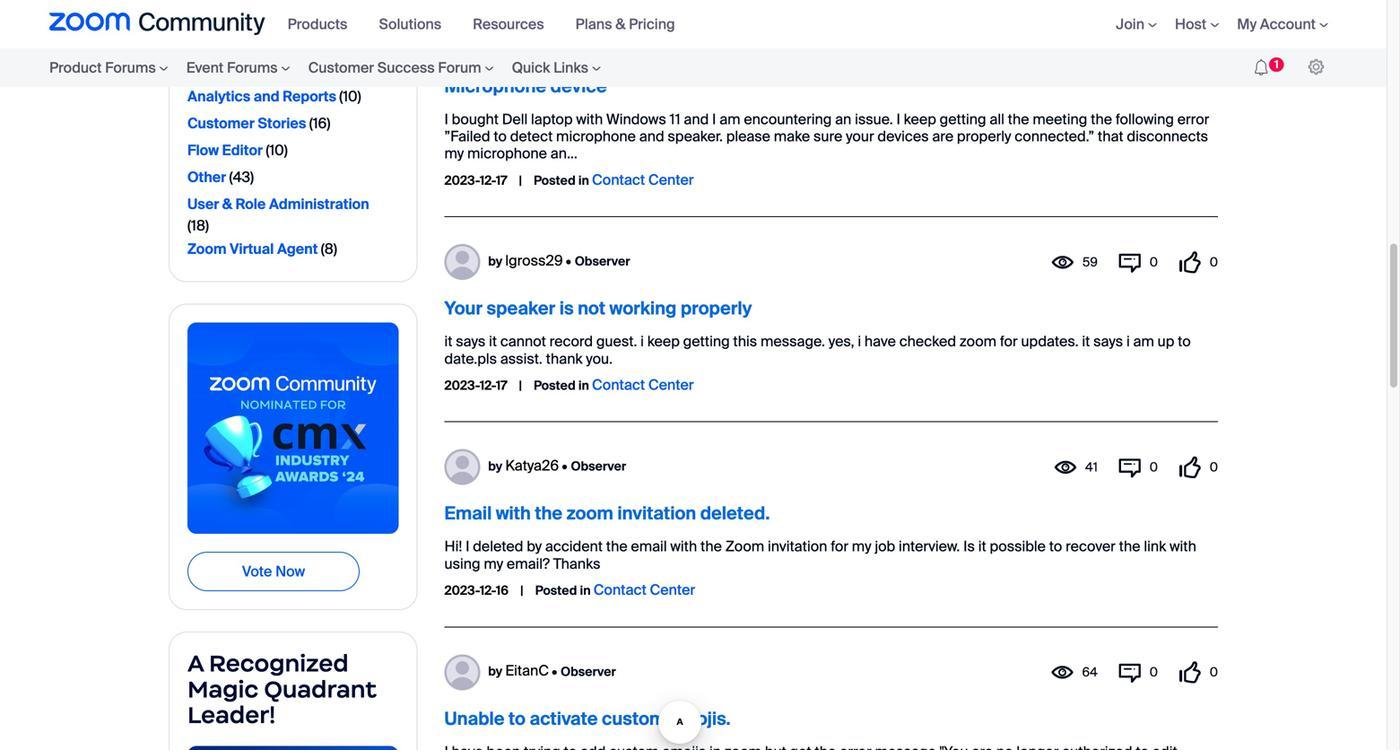 Task type: describe. For each thing, give the bounding box(es) containing it.
i left bought
[[445, 110, 449, 129]]

a
[[188, 649, 204, 678]]

with up deleted
[[496, 502, 531, 525]]

by for email
[[488, 458, 503, 475]]

vote
[[242, 562, 272, 581]]

customer success forum
[[308, 58, 481, 77]]

2 vertical spatial &
[[222, 195, 232, 213]]

forums for product forums
[[105, 58, 156, 77]]

it inside hi! i deleted by accident the email with the zoom invitation for my job interview. is it possible to recover the link with using my email? thanks
[[979, 537, 987, 556]]

thanks
[[553, 554, 601, 573]]

laptop
[[531, 110, 573, 129]]

2023- for your speaker is not working properly
[[445, 377, 480, 394]]

list containing address books
[[188, 12, 399, 263]]

1 vertical spatial zoom
[[567, 502, 614, 525]]

posted for speaker
[[534, 377, 576, 394]]

yes,
[[829, 332, 855, 351]]

center for working
[[649, 376, 694, 394]]

solutions link
[[379, 15, 455, 34]]

2 horizontal spatial and
[[684, 110, 709, 129]]

possible
[[990, 537, 1046, 556]]

hi!
[[445, 537, 462, 556]]

• for speaker
[[566, 253, 572, 270]]

contact for speaker
[[592, 376, 645, 394]]

observer for with
[[571, 458, 626, 475]]

custom
[[602, 707, 666, 730]]

email
[[445, 502, 492, 525]]

analytics and reports link
[[188, 84, 336, 109]]

join link
[[1116, 15, 1158, 34]]

my account
[[1238, 15, 1316, 34]]

cannot
[[501, 332, 546, 351]]

bought
[[452, 110, 499, 129]]

the right all
[[1008, 110, 1030, 129]]

are
[[933, 127, 954, 146]]

contact center link for working
[[592, 376, 694, 394]]

flow editor link
[[188, 138, 263, 163]]

emojis.
[[670, 707, 731, 730]]

i right the issue.
[[897, 110, 901, 129]]

email with the zoom invitation deleted. link
[[445, 502, 770, 525]]

2023-12-16 | posted in contact center
[[445, 581, 696, 599]]

katya26 link
[[505, 456, 559, 475]]

zoom inside it says it cannot record guest. i keep getting this message. yes, i have checked zoom for updates. it says i am up to date.pls assist. thank you.
[[960, 332, 997, 351]]

invitation inside hi! i deleted by accident the email with the zoom invitation for my job interview. is it possible to recover the link with using my email? thanks
[[768, 537, 828, 556]]

an
[[835, 110, 852, 129]]

pricing
[[629, 15, 675, 34]]

encountering
[[744, 110, 832, 129]]

forum
[[438, 58, 481, 77]]

this
[[733, 332, 757, 351]]

17 for your
[[496, 377, 507, 394]]

books
[[247, 15, 290, 34]]

microphone device
[[445, 75, 607, 98]]

0 horizontal spatial 16
[[191, 64, 205, 82]]

12- for microphone
[[480, 172, 496, 189]]

0 vertical spatial customer
[[308, 58, 374, 77]]

updates.
[[1021, 332, 1079, 351]]

0 vertical spatial &
[[616, 15, 626, 34]]

lgross29
[[505, 251, 563, 270]]

quadrant
[[264, 675, 377, 704]]

disconnects
[[1127, 127, 1209, 146]]

quick links link
[[503, 48, 610, 87]]

17 for microphone
[[496, 172, 507, 189]]

message.
[[761, 332, 825, 351]]

checked
[[900, 332, 957, 351]]

my inside i bought dell laptop with windows 11 and i am encountering an issue. i keep getting all the meeting the following error "failed to detect microphone and speaker. please make sure your devices are properly connected." that disconnects my microphone an...
[[445, 144, 464, 163]]

host link
[[1175, 15, 1220, 34]]

unable to activate custom emojis. link
[[445, 707, 731, 730]]

12- for your
[[480, 377, 496, 394]]

with inside i bought dell laptop with windows 11 and i am encountering an issue. i keep getting all the meeting the following error "failed to detect microphone and speaker. please make sure your devices are properly connected." that disconnects my microphone an...
[[576, 110, 603, 129]]

i left please
[[712, 110, 716, 129]]

stories
[[258, 114, 306, 133]]

working
[[610, 297, 677, 320]]

meeting
[[1033, 110, 1088, 129]]

you.
[[586, 349, 613, 368]]

1 i from the left
[[641, 332, 644, 351]]

to inside hi! i deleted by accident the email with the zoom invitation for my job interview. is it possible to recover the link with using my email? thanks
[[1050, 537, 1063, 556]]

the right the meeting on the right
[[1091, 110, 1113, 129]]

contact for device
[[592, 170, 645, 189]]

activate
[[530, 707, 598, 730]]

2 i from the left
[[858, 332, 861, 351]]

16 inside 2023-12-16 | posted in contact center
[[496, 582, 509, 599]]

menu bar containing join
[[1090, 0, 1338, 48]]

2023- for microphone device
[[445, 172, 480, 189]]

link
[[1144, 537, 1167, 556]]

to inside i bought dell laptop with windows 11 and i am encountering an issue. i keep getting all the meeting the following error "failed to detect microphone and speaker. please make sure your devices are properly connected." that disconnects my microphone an...
[[494, 127, 507, 146]]

1 horizontal spatial and
[[640, 127, 665, 146]]

product forums
[[49, 58, 156, 77]]

katya26
[[505, 456, 559, 475]]

eitanc link
[[505, 661, 549, 680]]

vote now
[[242, 562, 305, 581]]

lgross29 image
[[445, 244, 480, 280]]

speaker
[[487, 297, 556, 320]]

keep inside i bought dell laptop with windows 11 and i am encountering an issue. i keep getting all the meeting the following error "failed to detect microphone and speaker. please make sure your devices are properly connected." that disconnects my microphone an...
[[904, 110, 937, 129]]

microphone
[[445, 75, 547, 98]]

11
[[670, 110, 681, 129]]

katya26 image
[[445, 449, 480, 485]]

43
[[233, 168, 250, 186]]

by for microphone
[[488, 31, 503, 47]]

8
[[325, 240, 334, 258]]

up
[[1158, 332, 1175, 351]]

2 says from the left
[[1094, 332, 1124, 351]]

agent & supervisor experience link
[[188, 39, 399, 64]]

4
[[296, 15, 305, 34]]

getting inside i bought dell laptop with windows 11 and i am encountering an issue. i keep getting all the meeting the following error "failed to detect microphone and speaker. please make sure your devices are properly connected." that disconnects my microphone an...
[[940, 110, 987, 129]]

microphone device link
[[445, 75, 607, 98]]

59
[[1083, 254, 1098, 271]]

my account link
[[1238, 15, 1329, 34]]

by lgross29 • observer
[[488, 251, 630, 270]]

it left cannot
[[489, 332, 497, 351]]

your
[[846, 127, 874, 146]]

1 horizontal spatial my
[[484, 554, 503, 573]]

in for with
[[580, 582, 591, 599]]

editor
[[222, 141, 263, 160]]

hi! i deleted by accident the email with the zoom invitation for my job interview. is it possible to recover the link with using my email? thanks
[[445, 537, 1197, 573]]

my
[[1238, 15, 1257, 34]]

| for speaker
[[519, 377, 522, 394]]

zoom inside address books 4 agent & supervisor experience 16 analytics and reports 10 customer stories 16 flow editor 10 other 43 user & role administration 18 zoom virtual agent 8
[[188, 240, 227, 258]]

analytics
[[188, 87, 250, 106]]

job
[[875, 537, 896, 556]]

for inside it says it cannot record guest. i keep getting this message. yes, i have checked zoom for updates. it says i am up to date.pls assist. thank you.
[[1000, 332, 1018, 351]]

error
[[1178, 110, 1210, 129]]

email with the zoom invitation deleted.
[[445, 502, 770, 525]]

muradmuradov
[[505, 29, 605, 48]]

properly inside i bought dell laptop with windows 11 and i am encountering an issue. i keep getting all the meeting the following error "failed to detect microphone and speaker. please make sure your devices are properly connected." that disconnects my microphone an...
[[957, 127, 1012, 146]]

lgross29 link
[[505, 251, 563, 270]]

muradmuradov image
[[445, 22, 480, 58]]

community.title image
[[49, 13, 265, 36]]

1 vertical spatial 16
[[313, 114, 327, 133]]

product
[[49, 58, 102, 77]]

solutions
[[379, 15, 442, 34]]



Task type: locate. For each thing, give the bounding box(es) containing it.
interview.
[[899, 537, 960, 556]]

zoom inside hi! i deleted by accident the email with the zoom invitation for my job interview. is it possible to recover the link with using my email? thanks
[[726, 537, 765, 556]]

0 vertical spatial 2023-
[[445, 172, 480, 189]]

0 vertical spatial getting
[[940, 110, 987, 129]]

• inside by muradmuradov • observer
[[608, 31, 614, 47]]

for inside hi! i deleted by accident the email with the zoom invitation for my job interview. is it possible to recover the link with using my email? thanks
[[831, 537, 849, 556]]

i inside hi! i deleted by accident the email with the zoom invitation for my job interview. is it possible to recover the link with using my email? thanks
[[466, 537, 470, 556]]

| for device
[[519, 172, 522, 189]]

for
[[1000, 332, 1018, 351], [831, 537, 849, 556]]

properly up this
[[681, 297, 752, 320]]

zoom
[[188, 240, 227, 258], [726, 537, 765, 556]]

getting left all
[[940, 110, 987, 129]]

experience
[[322, 42, 399, 61]]

to left detect
[[494, 127, 507, 146]]

the left link
[[1119, 537, 1141, 556]]

1 vertical spatial &
[[232, 42, 241, 61]]

invitation
[[618, 502, 696, 525], [768, 537, 828, 556]]

in for speaker
[[579, 377, 589, 394]]

unable to activate custom emojis.
[[445, 707, 731, 730]]

0 vertical spatial invitation
[[618, 502, 696, 525]]

center for invitation
[[650, 581, 696, 599]]

contact center link down guest.
[[592, 376, 694, 394]]

account
[[1261, 15, 1316, 34]]

it down your
[[445, 332, 453, 351]]

0 vertical spatial zoom
[[188, 240, 227, 258]]

0 vertical spatial center
[[649, 170, 694, 189]]

2 vertical spatial 2023-
[[445, 582, 480, 599]]

1 vertical spatial 12-
[[480, 377, 496, 394]]

1 vertical spatial customer
[[188, 114, 255, 133]]

the up accident
[[535, 502, 563, 525]]

2023- down "failed
[[445, 172, 480, 189]]

1 vertical spatial in
[[579, 377, 589, 394]]

1 horizontal spatial getting
[[940, 110, 987, 129]]

1 vertical spatial agent
[[277, 240, 318, 258]]

0
[[1150, 32, 1158, 48], [1210, 32, 1218, 48], [1150, 254, 1158, 271], [1210, 254, 1218, 271], [1150, 459, 1158, 476], [1210, 459, 1218, 476], [1150, 664, 1158, 681], [1210, 664, 1218, 681]]

posted down the thanks
[[535, 582, 577, 599]]

• for with
[[562, 458, 568, 475]]

1 horizontal spatial keep
[[904, 110, 937, 129]]

2023-12-17 | posted in contact center down an...
[[445, 170, 694, 189]]

| down the assist.
[[519, 377, 522, 394]]

0 horizontal spatial and
[[254, 87, 280, 106]]

observer up your speaker is not working properly 'link'
[[575, 253, 630, 270]]

with down device
[[576, 110, 603, 129]]

0 vertical spatial agent
[[188, 42, 228, 61]]

2 vertical spatial in
[[580, 582, 591, 599]]

for left job
[[831, 537, 849, 556]]

products link
[[288, 15, 361, 34]]

zoom down 18
[[188, 240, 227, 258]]

observer inside by muradmuradov • observer
[[617, 31, 673, 47]]

am inside i bought dell laptop with windows 11 and i am encountering an issue. i keep getting all the meeting the following error "failed to detect microphone and speaker. please make sure your devices are properly connected." that disconnects my microphone an...
[[720, 110, 741, 129]]

your speaker is not working properly link
[[445, 297, 752, 320]]

contact for with
[[594, 581, 647, 599]]

says left up
[[1094, 332, 1124, 351]]

16 up analytics at left
[[191, 64, 205, 82]]

a recognized magic quadrant leader!
[[188, 649, 377, 730]]

1 horizontal spatial zoom
[[726, 537, 765, 556]]

i
[[445, 110, 449, 129], [712, 110, 716, 129], [897, 110, 901, 129], [466, 537, 470, 556]]

&
[[616, 15, 626, 34], [232, 42, 241, 61], [222, 195, 232, 213]]

0 vertical spatial 2023-12-17 | posted in contact center
[[445, 170, 694, 189]]

event forums
[[186, 58, 278, 77]]

by inside "by katya26 • observer"
[[488, 458, 503, 475]]

0 horizontal spatial i
[[641, 332, 644, 351]]

by for your
[[488, 253, 503, 270]]

2 vertical spatial 12-
[[480, 582, 496, 599]]

& left 'role'
[[222, 195, 232, 213]]

0 vertical spatial properly
[[957, 127, 1012, 146]]

0 horizontal spatial 10
[[269, 141, 284, 160]]

in for device
[[579, 172, 589, 189]]

plans & pricing
[[576, 15, 675, 34]]

0 vertical spatial |
[[519, 172, 522, 189]]

1 vertical spatial am
[[1134, 332, 1155, 351]]

customer up reports
[[308, 58, 374, 77]]

observer up unable to activate custom emojis. link
[[561, 663, 616, 680]]

forums for event forums
[[227, 58, 278, 77]]

contact down you.
[[592, 376, 645, 394]]

1 horizontal spatial 16
[[313, 114, 327, 133]]

menu bar containing product forums
[[13, 48, 646, 87]]

2 vertical spatial contact
[[594, 581, 647, 599]]

the down deleted.
[[701, 537, 722, 556]]

0 horizontal spatial getting
[[683, 332, 730, 351]]

1 vertical spatial 2023-12-17 | posted in contact center
[[445, 376, 694, 394]]

1 horizontal spatial microphone
[[556, 127, 636, 146]]

2 horizontal spatial 16
[[496, 582, 509, 599]]

i
[[641, 332, 644, 351], [858, 332, 861, 351], [1127, 332, 1130, 351]]

with right the email
[[671, 537, 697, 556]]

and up 'stories'
[[254, 87, 280, 106]]

it right updates.
[[1082, 332, 1090, 351]]

0 horizontal spatial am
[[720, 110, 741, 129]]

1 horizontal spatial customer
[[308, 58, 374, 77]]

1 vertical spatial posted
[[534, 377, 576, 394]]

my right using
[[484, 554, 503, 573]]

contact down the thanks
[[594, 581, 647, 599]]

1 horizontal spatial properly
[[957, 127, 1012, 146]]

1 horizontal spatial 10
[[343, 87, 358, 106]]

success
[[378, 58, 435, 77]]

contact center link for invitation
[[594, 581, 696, 599]]

2023- for email with the zoom invitation deleted.
[[445, 582, 480, 599]]

other
[[188, 168, 226, 186]]

1 horizontal spatial agent
[[277, 240, 318, 258]]

1 12- from the top
[[480, 172, 496, 189]]

1 vertical spatial contact center link
[[592, 376, 694, 394]]

i left up
[[1127, 332, 1130, 351]]

| for with
[[521, 582, 524, 599]]

resources
[[473, 15, 544, 34]]

user
[[188, 195, 219, 213]]

contact center link down windows
[[592, 170, 694, 189]]

"failed
[[445, 127, 490, 146]]

by inside by eitanc • observer
[[488, 663, 503, 680]]

1 vertical spatial contact
[[592, 376, 645, 394]]

list
[[188, 12, 399, 263]]

thank
[[546, 349, 583, 368]]

• inside by eitanc • observer
[[552, 663, 558, 680]]

| inside 2023-12-16 | posted in contact center
[[521, 582, 524, 599]]

a recognized magic quadrant leader! heading
[[188, 649, 399, 730]]

0 vertical spatial 10
[[343, 87, 358, 106]]

to right unable
[[509, 707, 526, 730]]

all
[[990, 110, 1005, 129]]

1 vertical spatial |
[[519, 377, 522, 394]]

i bought dell laptop with windows 11 and i am encountering an issue. i keep getting all the meeting the following error "failed to detect microphone and speaker. please make sure your devices are properly connected." that disconnects my microphone an...
[[445, 110, 1210, 163]]

0 horizontal spatial my
[[445, 144, 464, 163]]

posted
[[534, 172, 576, 189], [534, 377, 576, 394], [535, 582, 577, 599]]

3 2023- from the top
[[445, 582, 480, 599]]

date.pls
[[445, 349, 497, 368]]

posted inside 2023-12-16 | posted in contact center
[[535, 582, 577, 599]]

2 forums from the left
[[227, 58, 278, 77]]

it right is
[[979, 537, 987, 556]]

other link
[[188, 164, 226, 190]]

contact center link down the email
[[594, 581, 696, 599]]

keep inside it says it cannot record guest. i keep getting this message. yes, i have checked zoom for updates. it says i am up to date.pls assist. thank you.
[[648, 332, 680, 351]]

keep right the issue.
[[904, 110, 937, 129]]

2 horizontal spatial my
[[852, 537, 872, 556]]

3 12- from the top
[[480, 582, 496, 599]]

12- inside 2023-12-16 | posted in contact center
[[480, 582, 496, 599]]

1 vertical spatial getting
[[683, 332, 730, 351]]

1 horizontal spatial says
[[1094, 332, 1124, 351]]

0 vertical spatial am
[[720, 110, 741, 129]]

1 vertical spatial 2023-
[[445, 377, 480, 394]]

2023-12-17 | posted in contact center for device
[[445, 170, 694, 189]]

have
[[865, 332, 896, 351]]

unable
[[445, 707, 505, 730]]

menu bar containing products
[[279, 0, 698, 48]]

address
[[188, 15, 244, 34]]

16 down reports
[[313, 114, 327, 133]]

am right 11 on the left
[[720, 110, 741, 129]]

2 horizontal spatial i
[[1127, 332, 1130, 351]]

& right plans
[[616, 15, 626, 34]]

2023- down using
[[445, 582, 480, 599]]

0 horizontal spatial zoom
[[567, 502, 614, 525]]

by inside by muradmuradov • observer
[[488, 31, 503, 47]]

& down address books link
[[232, 42, 241, 61]]

an...
[[551, 144, 578, 163]]

in down you.
[[579, 377, 589, 394]]

0 vertical spatial posted
[[534, 172, 576, 189]]

plans
[[576, 15, 612, 34]]

in down the thanks
[[580, 582, 591, 599]]

forums up analytics and reports link
[[227, 58, 278, 77]]

0 vertical spatial zoom
[[960, 332, 997, 351]]

microphone down dell
[[468, 144, 547, 163]]

zoom
[[960, 332, 997, 351], [567, 502, 614, 525]]

for left updates.
[[1000, 332, 1018, 351]]

contact
[[592, 170, 645, 189], [592, 376, 645, 394], [594, 581, 647, 599]]

2023- inside 2023-12-16 | posted in contact center
[[445, 582, 480, 599]]

event forums link
[[177, 48, 299, 87]]

by right the katya26 image at left bottom
[[488, 458, 503, 475]]

in
[[579, 172, 589, 189], [579, 377, 589, 394], [580, 582, 591, 599]]

1 vertical spatial 17
[[496, 377, 507, 394]]

• left pricing
[[608, 31, 614, 47]]

• right the katya26 link
[[562, 458, 568, 475]]

terryturtle85 image
[[1309, 59, 1324, 75]]

1 horizontal spatial for
[[1000, 332, 1018, 351]]

am inside it says it cannot record guest. i keep getting this message. yes, i have checked zoom for updates. it says i am up to date.pls assist. thank you.
[[1134, 332, 1155, 351]]

0 horizontal spatial invitation
[[618, 502, 696, 525]]

12- down "failed
[[480, 172, 496, 189]]

i right hi!
[[466, 537, 470, 556]]

0 vertical spatial 16
[[191, 64, 205, 82]]

1 vertical spatial invitation
[[768, 537, 828, 556]]

posted for device
[[534, 172, 576, 189]]

0 horizontal spatial customer
[[188, 114, 255, 133]]

agent left 8
[[277, 240, 318, 258]]

1 forums from the left
[[105, 58, 156, 77]]

1 vertical spatial zoom
[[726, 537, 765, 556]]

0 horizontal spatial for
[[831, 537, 849, 556]]

customer down analytics at left
[[188, 114, 255, 133]]

0 horizontal spatial zoom
[[188, 240, 227, 258]]

quick
[[512, 58, 550, 77]]

• for device
[[608, 31, 614, 47]]

1 vertical spatial center
[[649, 376, 694, 394]]

12- for email
[[480, 582, 496, 599]]

0 vertical spatial 17
[[496, 172, 507, 189]]

2023-12-17 | posted in contact center for speaker
[[445, 376, 694, 394]]

2023-12-17 | posted in contact center down thank
[[445, 376, 694, 394]]

center down the email
[[650, 581, 696, 599]]

customer stories link
[[188, 111, 306, 136]]

to right up
[[1178, 332, 1191, 351]]

63
[[1083, 32, 1098, 48]]

by muradmuradov • observer
[[488, 29, 673, 48]]

2 vertical spatial |
[[521, 582, 524, 599]]

1 horizontal spatial forums
[[227, 58, 278, 77]]

agent down the address
[[188, 42, 228, 61]]

to
[[494, 127, 507, 146], [1178, 332, 1191, 351], [1050, 537, 1063, 556], [509, 707, 526, 730]]

my down bought
[[445, 144, 464, 163]]

0 vertical spatial contact
[[592, 170, 645, 189]]

posted for with
[[535, 582, 577, 599]]

by right muradmuradov icon
[[488, 31, 503, 47]]

observer up email with the zoom invitation deleted. link
[[571, 458, 626, 475]]

2 vertical spatial posted
[[535, 582, 577, 599]]

in up by lgross29 • observer
[[579, 172, 589, 189]]

contact center link
[[592, 170, 694, 189], [592, 376, 694, 394], [594, 581, 696, 599]]

1 vertical spatial keep
[[648, 332, 680, 351]]

menu bar
[[279, 0, 698, 48], [1090, 0, 1338, 48], [13, 48, 646, 87]]

by inside by lgross29 • observer
[[488, 253, 503, 270]]

contact down windows
[[592, 170, 645, 189]]

0 vertical spatial for
[[1000, 332, 1018, 351]]

17 down dell
[[496, 172, 507, 189]]

observer for device
[[617, 31, 673, 47]]

0 vertical spatial keep
[[904, 110, 937, 129]]

2 vertical spatial center
[[650, 581, 696, 599]]

to inside it says it cannot record guest. i keep getting this message. yes, i have checked zoom for updates. it says i am up to date.pls assist. thank you.
[[1178, 332, 1191, 351]]

dell
[[502, 110, 528, 129]]

12- down date.pls
[[480, 377, 496, 394]]

10 right reports
[[343, 87, 358, 106]]

• right eitanc
[[552, 663, 558, 680]]

microphone
[[556, 127, 636, 146], [468, 144, 547, 163]]

|
[[519, 172, 522, 189], [519, 377, 522, 394], [521, 582, 524, 599]]

invitation down deleted.
[[768, 537, 828, 556]]

keep down "working"
[[648, 332, 680, 351]]

connected."
[[1015, 127, 1095, 146]]

1 vertical spatial for
[[831, 537, 849, 556]]

reports
[[283, 87, 336, 106]]

following
[[1116, 110, 1174, 129]]

0 vertical spatial 12-
[[480, 172, 496, 189]]

2 17 from the top
[[496, 377, 507, 394]]

by left eitanc
[[488, 663, 503, 680]]

supervisor
[[245, 42, 319, 61]]

2 vertical spatial contact center link
[[594, 581, 696, 599]]

1 horizontal spatial zoom
[[960, 332, 997, 351]]

zoom right checked
[[960, 332, 997, 351]]

0 vertical spatial in
[[579, 172, 589, 189]]

observer right plans
[[617, 31, 673, 47]]

says down your
[[456, 332, 486, 351]]

recover
[[1066, 537, 1116, 556]]

and inside address books 4 agent & supervisor experience 16 analytics and reports 10 customer stories 16 flow editor 10 other 43 user & role administration 18 zoom virtual agent 8
[[254, 87, 280, 106]]

and left 11 on the left
[[640, 127, 665, 146]]

by inside hi! i deleted by accident the email with the zoom invitation for my job interview. is it possible to recover the link with using my email? thanks
[[527, 537, 542, 556]]

center down "working"
[[649, 376, 694, 394]]

virtual
[[230, 240, 274, 258]]

1 17 from the top
[[496, 172, 507, 189]]

1 says from the left
[[456, 332, 486, 351]]

getting left this
[[683, 332, 730, 351]]

email
[[631, 537, 667, 556]]

leader!
[[188, 700, 276, 730]]

1 2023-12-17 | posted in contact center from the top
[[445, 170, 694, 189]]

forums
[[105, 58, 156, 77], [227, 58, 278, 77]]

microphone down device
[[556, 127, 636, 146]]

in inside 2023-12-16 | posted in contact center
[[580, 582, 591, 599]]

links
[[554, 58, 589, 77]]

customer success forum link
[[299, 48, 503, 87]]

by right deleted
[[527, 537, 542, 556]]

| down email?
[[521, 582, 524, 599]]

2 2023-12-17 | posted in contact center from the top
[[445, 376, 694, 394]]

12- down using
[[480, 582, 496, 599]]

1 horizontal spatial am
[[1134, 332, 1155, 351]]

join
[[1116, 15, 1145, 34]]

2 vertical spatial 16
[[496, 582, 509, 599]]

role
[[236, 195, 266, 213]]

with right link
[[1170, 537, 1197, 556]]

observer inside by eitanc • observer
[[561, 663, 616, 680]]

18
[[191, 216, 205, 235]]

0 vertical spatial contact center link
[[592, 170, 694, 189]]

• inside "by katya26 • observer"
[[562, 458, 568, 475]]

0 horizontal spatial agent
[[188, 42, 228, 61]]

zoom virtual agent link
[[188, 236, 318, 262]]

center down speaker.
[[649, 170, 694, 189]]

forums down community.title image
[[105, 58, 156, 77]]

by right lgross29 image
[[488, 253, 503, 270]]

| down detect
[[519, 172, 522, 189]]

2 2023- from the top
[[445, 377, 480, 394]]

devices
[[878, 127, 929, 146]]

getting inside it says it cannot record guest. i keep getting this message. yes, i have checked zoom for updates. it says i am up to date.pls assist. thank you.
[[683, 332, 730, 351]]

guest.
[[597, 332, 637, 351]]

my left job
[[852, 537, 872, 556]]

sure
[[814, 127, 843, 146]]

1 vertical spatial 10
[[269, 141, 284, 160]]

0 horizontal spatial properly
[[681, 297, 752, 320]]

• inside by lgross29 • observer
[[566, 253, 572, 270]]

17 down the assist.
[[496, 377, 507, 394]]

2 12- from the top
[[480, 377, 496, 394]]

1 vertical spatial properly
[[681, 297, 752, 320]]

i right yes,
[[858, 332, 861, 351]]

1 horizontal spatial invitation
[[768, 537, 828, 556]]

the left the email
[[606, 537, 628, 556]]

issue.
[[855, 110, 893, 129]]

observer for speaker
[[575, 253, 630, 270]]

properly right are
[[957, 127, 1012, 146]]

posted down an...
[[534, 172, 576, 189]]

customer inside address books 4 agent & supervisor experience 16 analytics and reports 10 customer stories 16 flow editor 10 other 43 user & role administration 18 zoom virtual agent 8
[[188, 114, 255, 133]]

1 horizontal spatial i
[[858, 332, 861, 351]]

0 horizontal spatial microphone
[[468, 144, 547, 163]]

product forums link
[[49, 48, 177, 87]]

the
[[1008, 110, 1030, 129], [1091, 110, 1113, 129], [535, 502, 563, 525], [606, 537, 628, 556], [701, 537, 722, 556], [1119, 537, 1141, 556]]

16 down email?
[[496, 582, 509, 599]]

1 2023- from the top
[[445, 172, 480, 189]]

am left up
[[1134, 332, 1155, 351]]

administration
[[269, 195, 369, 213]]

0 horizontal spatial forums
[[105, 58, 156, 77]]

not
[[578, 297, 606, 320]]

plans & pricing link
[[576, 15, 689, 34]]

resources link
[[473, 15, 558, 34]]

detect
[[510, 127, 553, 146]]

3 i from the left
[[1127, 332, 1130, 351]]

0 horizontal spatial keep
[[648, 332, 680, 351]]

muradmuradov link
[[505, 29, 605, 48]]

0 horizontal spatial says
[[456, 332, 486, 351]]

and right 11 on the left
[[684, 110, 709, 129]]

posted down thank
[[534, 377, 576, 394]]

observer inside "by katya26 • observer"
[[571, 458, 626, 475]]

zoom down deleted.
[[726, 537, 765, 556]]

observer inside by lgross29 • observer
[[575, 253, 630, 270]]

eitanc image
[[445, 654, 480, 690]]

windows
[[607, 110, 666, 129]]

to left 'recover' in the bottom right of the page
[[1050, 537, 1063, 556]]



Task type: vqa. For each thing, say whether or not it's contained in the screenshot.
11
yes



